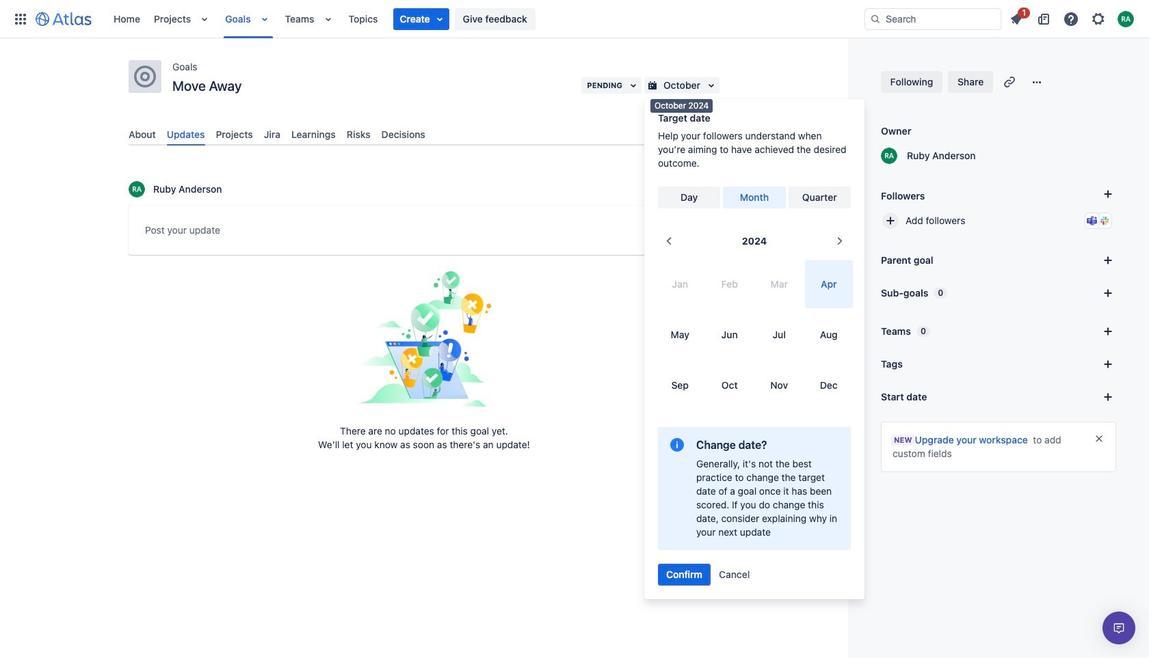 Task type: vqa. For each thing, say whether or not it's contained in the screenshot.
following icon at the top left of the page
no



Task type: describe. For each thing, give the bounding box(es) containing it.
1 horizontal spatial list item
[[1004, 5, 1030, 30]]

slack logo showing nan channels are connected to this goal image
[[1099, 216, 1110, 226]]

list item inside list
[[393, 8, 449, 30]]

see previous year image
[[661, 233, 677, 250]]

notifications image
[[1008, 11, 1025, 27]]

add a follower image
[[1100, 186, 1117, 203]]

add team image
[[1100, 324, 1117, 340]]

help image
[[1063, 11, 1080, 27]]

close banner image
[[1094, 434, 1105, 445]]

msteams logo showing  channels are connected to this goal image
[[1087, 216, 1098, 226]]

account image
[[1118, 11, 1134, 27]]

0 horizontal spatial list
[[107, 0, 865, 38]]



Task type: locate. For each thing, give the bounding box(es) containing it.
add tag image
[[1100, 356, 1117, 373]]

see next year image
[[832, 233, 848, 250]]

goal icon image
[[134, 66, 156, 88]]

switch to... image
[[12, 11, 29, 27]]

list
[[107, 0, 865, 38], [1004, 5, 1141, 30]]

tooltip
[[651, 99, 713, 113]]

more icon image
[[1029, 74, 1046, 90]]

Search field
[[865, 8, 1002, 30]]

set start date image
[[1100, 389, 1117, 406]]

settings image
[[1091, 11, 1107, 27]]

add follower image
[[883, 213, 899, 229]]

1 horizontal spatial list
[[1004, 5, 1141, 30]]

list item
[[1004, 5, 1030, 30], [393, 8, 449, 30]]

tab list
[[123, 123, 725, 146]]

Main content area, start typing to enter text. text field
[[145, 222, 703, 244]]

None search field
[[865, 8, 1002, 30]]

banner
[[0, 0, 1149, 38]]

top element
[[8, 0, 865, 38]]

search image
[[870, 13, 881, 24]]

0 horizontal spatial list item
[[393, 8, 449, 30]]

open intercom messenger image
[[1111, 621, 1128, 637]]



